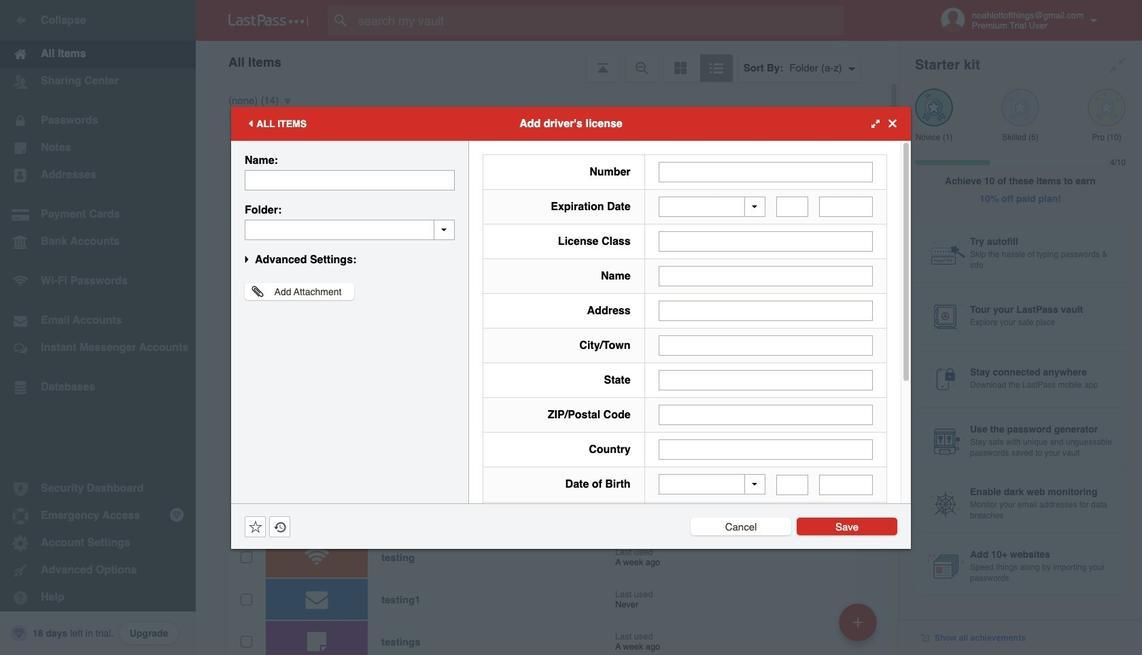 Task type: describe. For each thing, give the bounding box(es) containing it.
new item image
[[854, 617, 863, 627]]

new item navigation
[[835, 599, 886, 655]]

Search search field
[[328, 5, 871, 35]]

search my vault text field
[[328, 5, 871, 35]]



Task type: locate. For each thing, give the bounding box(es) containing it.
None text field
[[659, 162, 873, 182], [245, 170, 455, 190], [820, 197, 873, 217], [245, 219, 455, 240], [659, 231, 873, 252], [659, 266, 873, 286], [659, 370, 873, 390], [659, 162, 873, 182], [245, 170, 455, 190], [820, 197, 873, 217], [245, 219, 455, 240], [659, 231, 873, 252], [659, 266, 873, 286], [659, 370, 873, 390]]

None text field
[[777, 197, 809, 217], [659, 301, 873, 321], [659, 335, 873, 356], [659, 405, 873, 425], [659, 439, 873, 460], [777, 474, 809, 495], [820, 474, 873, 495], [777, 197, 809, 217], [659, 301, 873, 321], [659, 335, 873, 356], [659, 405, 873, 425], [659, 439, 873, 460], [777, 474, 809, 495], [820, 474, 873, 495]]

vault options navigation
[[196, 41, 899, 82]]

main navigation navigation
[[0, 0, 196, 655]]

lastpass image
[[229, 14, 309, 27]]

dialog
[[231, 106, 911, 655]]



